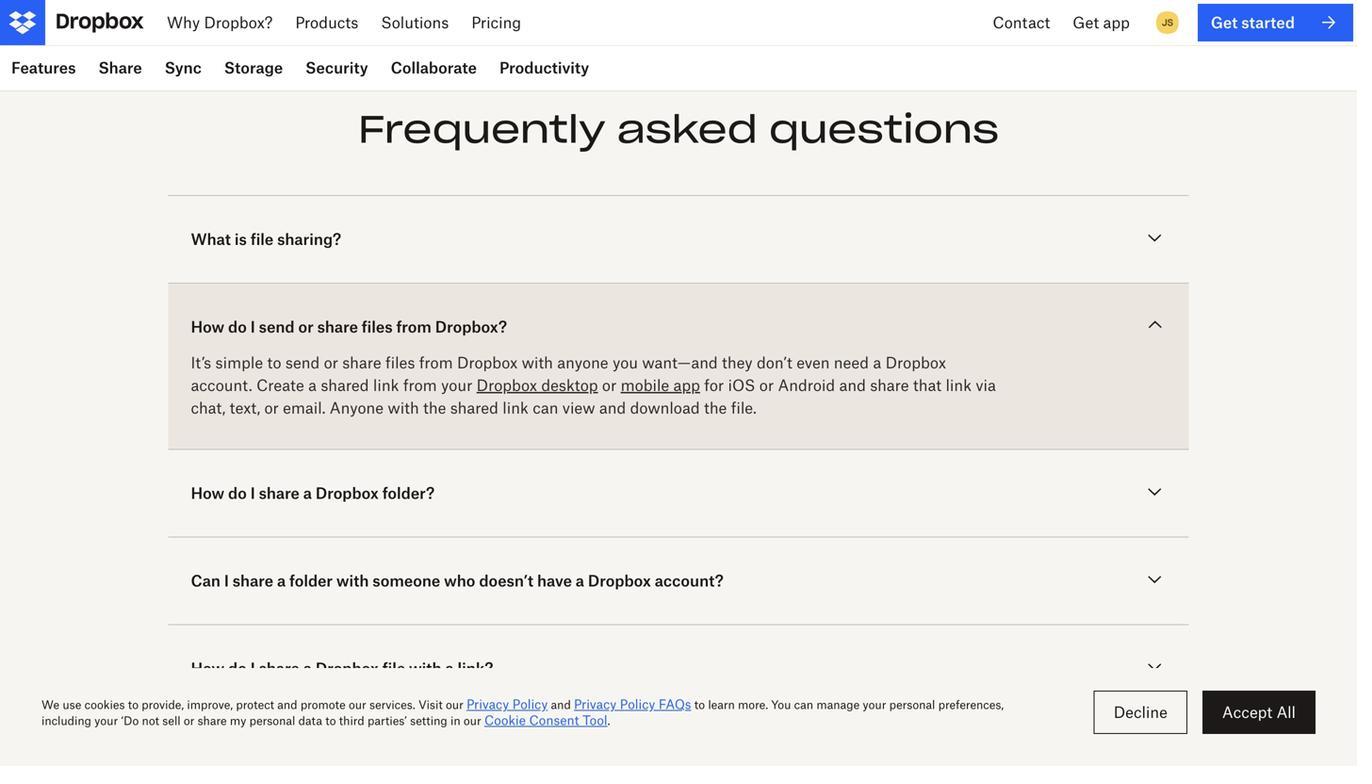 Task type: describe. For each thing, give the bounding box(es) containing it.
how for how do i share a dropbox file with a link?
[[191, 648, 224, 667]]

account?
[[655, 561, 724, 579]]

send
[[259, 318, 295, 336]]

security
[[306, 58, 368, 77]]

1 horizontal spatial file
[[382, 648, 406, 667]]

sync button
[[153, 45, 213, 91]]

get started link
[[1198, 4, 1354, 41]]

from
[[396, 318, 432, 336]]

folder?
[[382, 473, 435, 491]]

can i share a folder with someone who doesn't have a dropbox account?
[[191, 561, 724, 579]]

why dropbox? button
[[156, 0, 284, 45]]

solutions
[[381, 13, 449, 32]]

doesn't
[[479, 561, 534, 579]]

folder
[[289, 561, 333, 579]]

how for how do i share a dropbox folder?
[[191, 473, 224, 491]]

share button
[[87, 45, 153, 91]]

a left the 'folder'
[[277, 561, 286, 579]]

js
[[1162, 16, 1174, 28]]

frequently asked questions
[[358, 105, 999, 153]]

js button
[[1153, 8, 1183, 38]]

started
[[1242, 13, 1295, 31]]

share
[[98, 58, 142, 77]]

sharing?
[[277, 230, 341, 248]]

i for how do i share a dropbox folder?
[[250, 473, 255, 491]]

collaborate button
[[380, 45, 488, 91]]

what
[[191, 230, 231, 248]]

how do i send or share files from dropbox?
[[191, 318, 507, 336]]

is
[[235, 230, 247, 248]]

share right or
[[317, 318, 358, 336]]

do for how do i share a dropbox folder?
[[228, 473, 247, 491]]

app
[[1103, 13, 1130, 32]]

0 horizontal spatial with
[[336, 561, 369, 579]]

products button
[[284, 0, 370, 45]]

files
[[362, 318, 393, 336]]

0 vertical spatial file
[[251, 230, 274, 248]]

solutions button
[[370, 0, 460, 45]]

get started
[[1211, 13, 1295, 31]]

features link
[[0, 45, 87, 91]]

why dropbox?
[[167, 13, 273, 32]]

share up the 'folder'
[[259, 473, 300, 491]]

features
[[11, 58, 76, 77]]

link?
[[458, 648, 493, 667]]

i for how do i send or share files from dropbox?
[[250, 318, 255, 336]]

get app button
[[1062, 0, 1142, 45]]

get for get app
[[1073, 13, 1099, 32]]

share down the 'folder'
[[259, 648, 300, 667]]



Task type: vqa. For each thing, say whether or not it's contained in the screenshot.
doesn't
yes



Task type: locate. For each thing, give the bounding box(es) containing it.
a
[[303, 473, 312, 491], [277, 561, 286, 579], [576, 561, 584, 579], [303, 648, 312, 667], [445, 648, 454, 667]]

2 do from the top
[[228, 473, 247, 491]]

dropbox? right the from
[[435, 318, 507, 336]]

3 how from the top
[[191, 648, 224, 667]]

0 vertical spatial dropbox?
[[204, 13, 273, 32]]

dropbox for how do i share a dropbox folder?
[[316, 473, 379, 491]]

1 vertical spatial do
[[228, 473, 247, 491]]

3 do from the top
[[228, 648, 247, 667]]

why
[[167, 13, 200, 32]]

dropbox
[[316, 473, 379, 491], [588, 561, 651, 579], [316, 648, 379, 667]]

how up can
[[191, 473, 224, 491]]

dropbox? inside "popup button"
[[204, 13, 273, 32]]

1 horizontal spatial with
[[409, 648, 442, 667]]

collaborate
[[391, 58, 477, 77]]

dropbox for how do i share a dropbox file with a link?
[[316, 648, 379, 667]]

asked
[[617, 105, 758, 153]]

2 how from the top
[[191, 473, 224, 491]]

file
[[251, 230, 274, 248], [382, 648, 406, 667]]

do
[[228, 318, 247, 336], [228, 473, 247, 491], [228, 648, 247, 667]]

file left 'link?'
[[382, 648, 406, 667]]

1 vertical spatial file
[[382, 648, 406, 667]]

1 do from the top
[[228, 318, 247, 336]]

contact button
[[982, 0, 1062, 45]]

i for how do i share a dropbox file with a link?
[[250, 648, 255, 667]]

1 horizontal spatial get
[[1211, 13, 1238, 31]]

a down the 'folder'
[[303, 648, 312, 667]]

get app
[[1073, 13, 1130, 32]]

file right is
[[251, 230, 274, 248]]

0 vertical spatial dropbox
[[316, 473, 379, 491]]

a left 'link?'
[[445, 648, 454, 667]]

get for get started
[[1211, 13, 1238, 31]]

contact
[[993, 13, 1050, 32]]

security button
[[294, 45, 380, 91]]

share right can
[[233, 561, 273, 579]]

2 vertical spatial dropbox
[[316, 648, 379, 667]]

do for how do i share a dropbox file with a link?
[[228, 648, 247, 667]]

0 horizontal spatial file
[[251, 230, 274, 248]]

how left send
[[191, 318, 224, 336]]

productivity button
[[488, 45, 601, 91]]

or
[[298, 318, 314, 336]]

dropbox? up the 'storage'
[[204, 13, 273, 32]]

who
[[444, 561, 476, 579]]

0 horizontal spatial get
[[1073, 13, 1099, 32]]

dropbox?
[[204, 13, 273, 32], [435, 318, 507, 336]]

productivity
[[500, 58, 589, 77]]

1 vertical spatial how
[[191, 473, 224, 491]]

i
[[250, 318, 255, 336], [250, 473, 255, 491], [224, 561, 229, 579], [250, 648, 255, 667]]

have
[[537, 561, 572, 579]]

0 vertical spatial how
[[191, 318, 224, 336]]

how
[[191, 318, 224, 336], [191, 473, 224, 491], [191, 648, 224, 667]]

get
[[1211, 13, 1238, 31], [1073, 13, 1099, 32]]

1 vertical spatial with
[[409, 648, 442, 667]]

pricing
[[472, 13, 521, 32]]

2 vertical spatial do
[[228, 648, 247, 667]]

0 vertical spatial with
[[336, 561, 369, 579]]

1 vertical spatial dropbox
[[588, 561, 651, 579]]

a up the 'folder'
[[303, 473, 312, 491]]

what is file sharing?
[[191, 230, 341, 248]]

how down can
[[191, 648, 224, 667]]

someone
[[373, 561, 440, 579]]

how do i share a dropbox file with a link?
[[191, 648, 493, 667]]

get inside get started link
[[1211, 13, 1238, 31]]

2 vertical spatial how
[[191, 648, 224, 667]]

pricing link
[[460, 0, 533, 45]]

with left 'link?'
[[409, 648, 442, 667]]

products
[[295, 13, 359, 32]]

share
[[317, 318, 358, 336], [259, 473, 300, 491], [233, 561, 273, 579], [259, 648, 300, 667]]

get left started on the top of the page
[[1211, 13, 1238, 31]]

0 horizontal spatial dropbox?
[[204, 13, 273, 32]]

get inside get app dropdown button
[[1073, 13, 1099, 32]]

1 horizontal spatial dropbox?
[[435, 318, 507, 336]]

1 how from the top
[[191, 318, 224, 336]]

how do i share a dropbox folder?
[[191, 473, 435, 491]]

storage
[[224, 58, 283, 77]]

a right have
[[576, 561, 584, 579]]

1 vertical spatial dropbox?
[[435, 318, 507, 336]]

how for how do i send or share files from dropbox?
[[191, 318, 224, 336]]

storage button
[[213, 45, 294, 91]]

questions
[[769, 105, 999, 153]]

with right the 'folder'
[[336, 561, 369, 579]]

do for how do i send or share files from dropbox?
[[228, 318, 247, 336]]

0 vertical spatial do
[[228, 318, 247, 336]]

with
[[336, 561, 369, 579], [409, 648, 442, 667]]

frequently
[[358, 105, 606, 153]]

sync
[[165, 58, 202, 77]]

get left app
[[1073, 13, 1099, 32]]

can
[[191, 561, 221, 579]]



